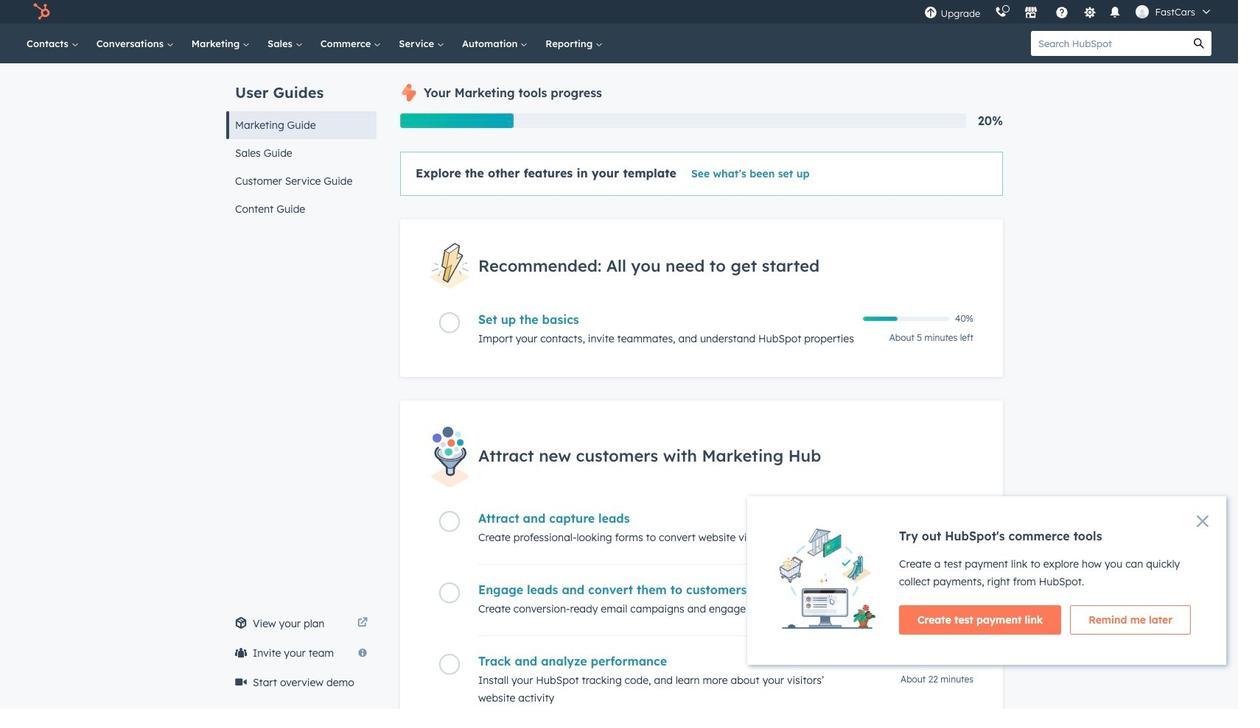 Task type: locate. For each thing, give the bounding box(es) containing it.
link opens in a new window image
[[357, 615, 368, 633]]

menu
[[917, 0, 1220, 24]]

progress bar
[[400, 113, 513, 128]]

marketplaces image
[[1025, 7, 1038, 20]]

[object object] complete progress bar
[[863, 317, 897, 321]]

close image
[[1197, 516, 1209, 528]]



Task type: vqa. For each thing, say whether or not it's contained in the screenshot.
Link opens in a new window image
yes



Task type: describe. For each thing, give the bounding box(es) containing it.
link opens in a new window image
[[357, 618, 368, 629]]

christina overa image
[[1136, 5, 1149, 18]]

Search HubSpot search field
[[1031, 31, 1187, 56]]

user guides element
[[226, 63, 377, 223]]



